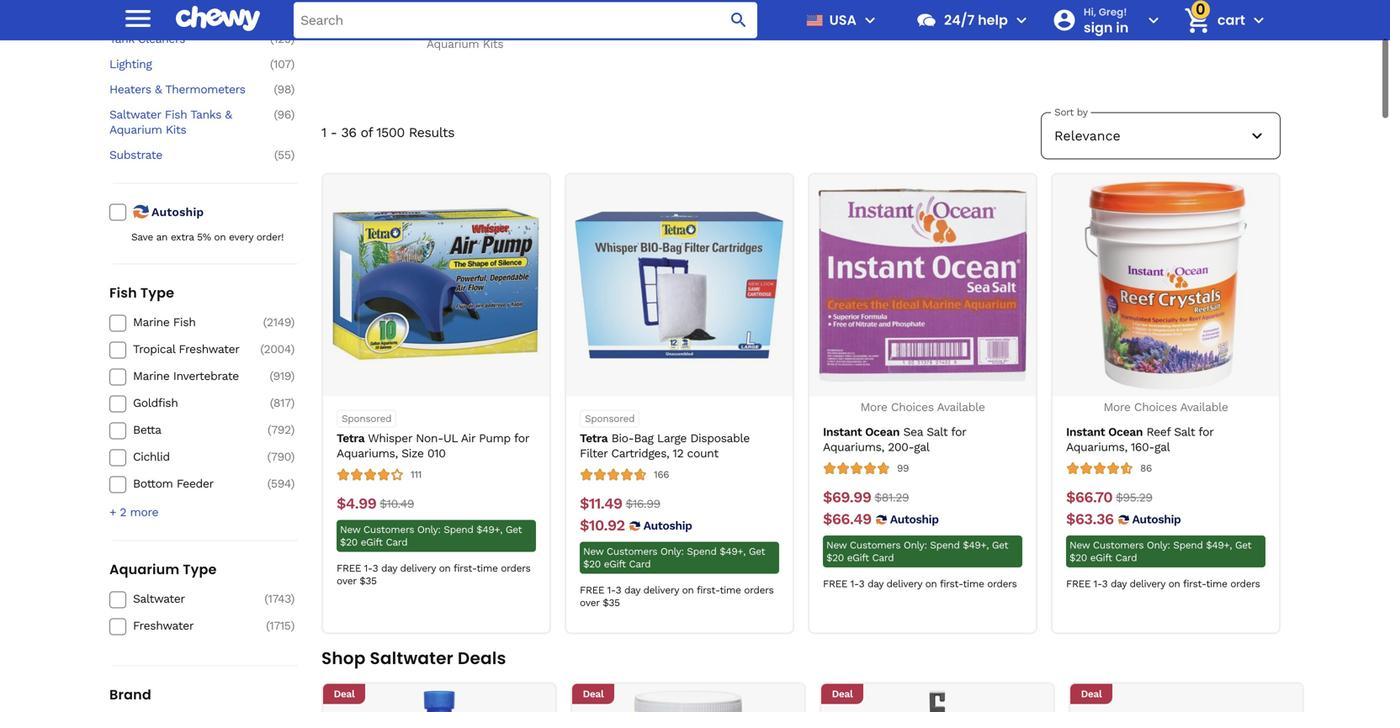 Task type: describe. For each thing, give the bounding box(es) containing it.
size
[[402, 447, 424, 461]]

substrate link
[[109, 148, 253, 163]]

$4.99 $10.49
[[337, 495, 414, 513]]

( for 792
[[268, 424, 271, 437]]

) for ( 125 )
[[291, 32, 295, 46]]

pumps & airstones link
[[1023, 0, 1109, 37]]

instant ocean for $66.70
[[1067, 426, 1143, 439]]

( 107 )
[[270, 57, 295, 71]]

3 for $66.49
[[859, 579, 865, 591]]

more choices available for $69.99
[[861, 401, 985, 415]]

$49+, for $66.49
[[963, 540, 989, 552]]

$10.92 text field
[[580, 517, 625, 536]]

( 817 )
[[270, 397, 295, 410]]

160-
[[1131, 441, 1155, 455]]

$49+, for $63.36
[[1206, 540, 1232, 552]]

chewy support image
[[916, 9, 938, 31]]

décor link
[[722, 0, 809, 21]]

first- for $10.92
[[697, 585, 720, 597]]

autoship link
[[131, 202, 253, 222]]

chewy home image
[[176, 0, 260, 37]]

every
[[229, 232, 253, 243]]

0 horizontal spatial lighting link
[[109, 57, 253, 72]]

api saltwater aquarium master test kit, 550 count image
[[1082, 692, 1291, 713]]

( for 107
[[270, 57, 274, 71]]

spend for $66.49
[[930, 540, 960, 552]]

$16.99
[[626, 498, 661, 511]]

cart link
[[1177, 0, 1246, 40]]

egift for $63.36
[[1091, 553, 1113, 564]]

tropical freshwater
[[133, 343, 240, 357]]

$69.99 text field
[[823, 489, 872, 508]]

$35 for bio-bag large disposable filter cartridges, 12 count
[[603, 598, 620, 609]]

food
[[109, 7, 136, 20]]

1 - 36 of 1500 results
[[322, 125, 455, 141]]

tanks inside list
[[444, 22, 475, 36]]

substrate
[[109, 148, 162, 162]]

card for $10.92
[[629, 559, 651, 571]]

bio-bag large disposable filter cartridges, 12 count
[[580, 432, 750, 461]]

1 vertical spatial freshwater
[[133, 620, 194, 634]]

$63.36 text field
[[1067, 511, 1114, 529]]

new customers only: spend $49+, get $20 egift card down $10.49 text box
[[340, 524, 522, 549]]

$35 for whisper non-ul air pump for aquariums, size 010
[[360, 576, 377, 588]]

aquariums, for $69.99
[[823, 441, 884, 455]]

aquarium inside list
[[427, 37, 479, 51]]

$69.99 $81.29
[[823, 489, 909, 507]]

deals
[[458, 647, 506, 671]]

betta link
[[133, 423, 253, 438]]

orders for $10.92
[[744, 585, 774, 597]]

( 594 )
[[267, 477, 295, 491]]

available for $69.99
[[937, 401, 985, 415]]

1 vertical spatial heaters
[[109, 82, 151, 96]]

( 790 )
[[267, 450, 295, 464]]

free 1-3 day delivery on first-time orders over $35 for size
[[337, 563, 531, 588]]

instant ocean for $69.99
[[823, 426, 900, 439]]

help menu image
[[1012, 10, 1032, 30]]

1743
[[268, 593, 291, 607]]

gal for $66.70
[[1155, 441, 1170, 455]]

$66.49
[[823, 511, 872, 529]]

( 2149 )
[[263, 316, 295, 330]]

water care & fish health link
[[822, 0, 909, 37]]

first- for $66.49
[[940, 579, 963, 591]]

save
[[131, 232, 153, 243]]

health
[[861, 22, 897, 36]]

free down $4.99 text box
[[337, 563, 361, 575]]

pumps
[[1042, 7, 1080, 21]]

saltwater fish filters & media image
[[523, 0, 607, 3]]

instant for $66.70
[[1067, 426, 1105, 439]]

for for $66.70
[[1199, 426, 1214, 439]]

whisper non-ul air pump for aquariums, size 010
[[337, 432, 529, 461]]

594
[[271, 477, 291, 491]]

tetra whisper non-ul air pump for aquariums, size 010 image
[[332, 181, 541, 390]]

2 vertical spatial aquarium
[[109, 561, 180, 580]]

0 horizontal spatial tank
[[109, 32, 134, 46]]

an
[[156, 232, 168, 243]]

pumps & airstones
[[1041, 7, 1091, 36]]

) for ( 107 )
[[291, 57, 295, 71]]

choices for $66.70
[[1135, 401, 1177, 415]]

day for $63.36
[[1111, 579, 1127, 591]]

( for 594
[[267, 477, 271, 491]]

get for $63.36
[[1236, 540, 1252, 552]]

autoship up extra
[[152, 206, 204, 219]]

$11.49 $16.99
[[580, 495, 661, 513]]

$63.36
[[1067, 511, 1114, 529]]

salt for $66.70
[[1174, 426, 1195, 439]]

count
[[687, 447, 719, 461]]

tank inside list
[[928, 7, 953, 21]]

0 horizontal spatial saltwater fish tanks & aquarium kits link
[[109, 107, 253, 138]]

list containing deal
[[322, 683, 1305, 713]]

first- for $63.36
[[1183, 579, 1207, 591]]

151
[[276, 7, 291, 20]]

more choices available for $66.70
[[1104, 401, 1229, 415]]

heaters & thermometers inside list
[[1126, 7, 1206, 36]]

tropical
[[133, 343, 175, 357]]

$16.99 text field
[[626, 495, 661, 514]]

type for aquarium type
[[183, 561, 217, 580]]

results
[[409, 125, 455, 141]]

card for $63.36
[[1116, 553, 1137, 564]]

) for ( 55 )
[[291, 148, 295, 162]]

filter
[[580, 447, 608, 461]]

time for $63.36
[[1207, 579, 1228, 591]]

food link
[[109, 6, 253, 21]]

$81.29
[[875, 491, 909, 505]]

( for 55
[[274, 148, 278, 162]]

free 1-3 day delivery on first-time orders for $66.49
[[823, 579, 1017, 591]]

new customers only: spend $49+, get $20 egift card for $66.49
[[827, 540, 1009, 564]]

1- for $66.49
[[851, 579, 859, 591]]

airstones
[[1041, 22, 1091, 36]]

( for 125
[[270, 32, 274, 46]]

1 ) from the top
[[291, 7, 295, 20]]

care
[[866, 7, 891, 21]]

non-
[[416, 432, 443, 446]]

saltwater inside "saltwater fish filters & media"
[[526, 7, 578, 21]]

+ 2 more
[[109, 506, 158, 520]]

list containing saltwater fish tanks & aquarium kits
[[322, 0, 1310, 52]]

for inside the whisper non-ul air pump for aquariums, size 010
[[514, 432, 529, 446]]

water care & fish health
[[830, 7, 901, 36]]

sponsored for whisper
[[342, 413, 392, 425]]

type for fish type
[[140, 284, 174, 303]]

sea salt for aquariums, 200-gal
[[823, 426, 966, 455]]

& inside heaters & thermometers
[[1186, 7, 1192, 21]]

marine for marine invertebrate
[[133, 370, 170, 384]]

deal for api stress coat aquarium water conditioner, 16-oz bottle image
[[334, 689, 355, 701]]

Product search field
[[294, 2, 758, 38]]

24/7 help link
[[909, 0, 1008, 40]]

36
[[341, 125, 356, 141]]

day for $10.92
[[625, 585, 640, 597]]

1 vertical spatial cleaners
[[138, 32, 185, 46]]

usa button
[[800, 0, 880, 40]]

aquarium type
[[109, 561, 217, 580]]

day down $10.49 text box
[[381, 563, 397, 575]]

large
[[657, 432, 687, 446]]

cartridges,
[[611, 447, 669, 461]]

ul
[[443, 432, 458, 446]]

aquariums, inside the whisper non-ul air pump for aquariums, size 010
[[337, 447, 398, 461]]

( for 817
[[270, 397, 273, 410]]

saltwater fish filters & media
[[525, 7, 605, 36]]

2
[[120, 506, 126, 520]]

choices for $69.99
[[891, 401, 934, 415]]

customers down $10.49 text box
[[364, 524, 414, 536]]

more for $66.70
[[1104, 401, 1131, 415]]

over for bio-bag large disposable filter cartridges, 12 count
[[580, 598, 600, 609]]

saltwater link
[[133, 592, 253, 608]]

ocean for $69.99
[[865, 426, 900, 439]]

substrate image
[[623, 0, 707, 3]]

only: for $63.36
[[1147, 540, 1171, 552]]

107
[[274, 57, 291, 71]]

1 vertical spatial aquarium
[[109, 123, 162, 137]]

time for $66.49
[[963, 579, 984, 591]]

more for $69.99
[[861, 401, 888, 415]]

$20 down $4.99 text box
[[340, 537, 358, 549]]

free for $66.49
[[823, 579, 848, 591]]

1 vertical spatial heaters & thermometers link
[[109, 82, 253, 97]]

card for $66.49
[[872, 553, 894, 564]]

fish type
[[109, 284, 174, 303]]

goldfish
[[133, 397, 178, 410]]

day for $66.49
[[868, 579, 884, 591]]

( 792 )
[[268, 424, 295, 437]]

décor
[[750, 7, 782, 21]]

( 98 )
[[274, 82, 295, 96]]

$66.70 text field
[[1067, 489, 1113, 508]]

99
[[897, 463, 909, 475]]

shop saltwater deals
[[322, 647, 506, 671]]

0 horizontal spatial thermometers
[[165, 82, 245, 96]]

whisper
[[368, 432, 412, 446]]

invertebrate
[[173, 370, 239, 384]]

free 1-3 day delivery on first-time orders over $35 for count
[[580, 585, 774, 609]]

new for $66.49
[[827, 540, 847, 552]]

( 1715 )
[[266, 620, 295, 634]]

5%
[[197, 232, 211, 243]]

fish up substrate link
[[165, 108, 187, 122]]

1 horizontal spatial cleaners
[[957, 7, 1004, 21]]

98
[[277, 82, 291, 96]]

help
[[978, 11, 1008, 29]]

deal for api saltwater aquarium master test kit, 550 count image
[[1081, 689, 1102, 701]]

0 vertical spatial tank cleaners link
[[923, 0, 1009, 21]]

55
[[278, 148, 291, 162]]

125
[[274, 32, 291, 46]]

& inside "saltwater fish filters & media"
[[563, 22, 570, 36]]

orders for $66.49
[[988, 579, 1017, 591]]

1- for $10.92
[[607, 585, 616, 597]]

api extra long algae scraper for glass aquariums image
[[833, 692, 1042, 713]]

gal for $69.99
[[914, 441, 930, 455]]

saltwater fish filters & media link
[[522, 0, 609, 37]]

delivery for $66.49
[[887, 579, 922, 591]]



Task type: locate. For each thing, give the bounding box(es) containing it.
0 horizontal spatial gal
[[914, 441, 930, 455]]

1 horizontal spatial aquariums,
[[823, 441, 884, 455]]

lighting inside list
[[1245, 7, 1288, 21]]

instant
[[823, 426, 862, 439], [1067, 426, 1105, 439]]

free down $63.36 text field
[[1067, 579, 1091, 591]]

2 more choices available from the left
[[1104, 401, 1229, 415]]

gal inside reef salt for aquariums, 160-gal
[[1155, 441, 1170, 455]]

autoship down the $95.29 text field
[[1133, 513, 1181, 527]]

0 vertical spatial aquarium
[[427, 37, 479, 51]]

available for $66.70
[[1181, 401, 1229, 415]]

0 horizontal spatial free 1-3 day delivery on first-time orders over $35
[[337, 563, 531, 588]]

new
[[340, 524, 360, 536], [827, 540, 847, 552], [1070, 540, 1090, 552], [583, 546, 604, 558]]

) for ( 96 )
[[291, 108, 295, 122]]

13 ) from the top
[[291, 477, 295, 491]]

$20 down $10.92 text box
[[583, 559, 601, 571]]

14 ) from the top
[[291, 593, 295, 607]]

2 gal from the left
[[1155, 441, 1170, 455]]

0 vertical spatial heaters & thermometers link
[[1123, 0, 1210, 37]]

$20 down $66.49 text box
[[827, 553, 844, 564]]

tank cleaners
[[928, 7, 1004, 21], [109, 32, 185, 46]]

décor image
[[723, 0, 808, 3]]

free down $10.92 text box
[[580, 585, 605, 597]]

type
[[140, 284, 174, 303], [183, 561, 217, 580]]

010
[[428, 447, 446, 461]]

0 vertical spatial freshwater
[[179, 343, 240, 357]]

heaters & thermometers up substrate link
[[109, 82, 245, 96]]

for inside sea salt for aquariums, 200-gal
[[951, 426, 966, 439]]

11 ) from the top
[[291, 424, 295, 437]]

0 horizontal spatial tank cleaners link
[[109, 31, 253, 47]]

kits inside list
[[483, 37, 504, 51]]

air
[[461, 432, 475, 446]]

) for ( 792 )
[[291, 424, 295, 437]]

cart menu image
[[1249, 10, 1269, 30]]

first-
[[454, 563, 477, 575], [940, 579, 963, 591], [1183, 579, 1207, 591], [697, 585, 720, 597]]

0 horizontal spatial kits
[[166, 123, 186, 137]]

4 deal from the left
[[1081, 689, 1102, 701]]

available up sea salt for aquariums, 200-gal
[[937, 401, 985, 415]]

1 vertical spatial thermometers
[[165, 82, 245, 96]]

new down $4.99 text box
[[340, 524, 360, 536]]

delivery for $10.92
[[643, 585, 679, 597]]

&
[[894, 7, 901, 21], [1083, 7, 1090, 21], [1186, 7, 1192, 21], [479, 22, 486, 36], [563, 22, 570, 36], [155, 82, 162, 96], [225, 108, 232, 122]]

) down ( 1743 )
[[291, 620, 295, 634]]

lighting right the items image
[[1245, 7, 1288, 21]]

0 horizontal spatial tanks
[[191, 108, 221, 122]]

marine invertebrate link
[[133, 369, 253, 384]]

( down 107
[[274, 82, 277, 96]]

choices up the sea
[[891, 401, 934, 415]]

marine fish
[[133, 316, 196, 330]]

$49+, for $10.92
[[720, 546, 746, 558]]

1 horizontal spatial free 1-3 day delivery on first-time orders over $35
[[580, 585, 774, 609]]

day down $63.36 text field
[[1111, 579, 1127, 591]]

( down "( 2149 )" in the left of the page
[[260, 343, 264, 357]]

$20 down $63.36 text field
[[1070, 553, 1087, 564]]

) down ( 792 )
[[291, 450, 295, 464]]

heaters & thermometers
[[1126, 7, 1206, 36], [109, 82, 245, 96]]

1 horizontal spatial type
[[183, 561, 217, 580]]

card down $16.99 text field
[[629, 559, 651, 571]]

for for $69.99
[[951, 426, 966, 439]]

more
[[130, 506, 158, 520]]

0 vertical spatial lighting link
[[1223, 0, 1310, 21]]

12 ) from the top
[[291, 450, 295, 464]]

for right pump
[[514, 432, 529, 446]]

) down ( 817 )
[[291, 424, 295, 437]]

1 horizontal spatial free 1-3 day delivery on first-time orders
[[1067, 579, 1260, 591]]

saltwater fish tanks & aquarium kits image
[[423, 0, 507, 3]]

free 1-3 day delivery on first-time orders
[[823, 579, 1017, 591], [1067, 579, 1260, 591]]

saltwater up "substrate"
[[109, 108, 161, 122]]

fish down saltwater fish tanks & aquarium kits image
[[482, 7, 504, 21]]

new customers only: spend $49+, get $20 egift card down $16.99 text field
[[583, 546, 765, 571]]

aquarium up "substrate"
[[109, 123, 162, 137]]

1 horizontal spatial salt
[[1174, 426, 1195, 439]]

submit search image
[[729, 10, 749, 30]]

3 down $10.92 text box
[[616, 585, 621, 597]]

orders
[[501, 563, 531, 575], [988, 579, 1017, 591], [1231, 579, 1260, 591], [744, 585, 774, 597]]

1 list from the top
[[322, 0, 1310, 52]]

1 choices from the left
[[891, 401, 934, 415]]

3 down $4.99 $10.49
[[373, 563, 378, 575]]

marine inside marine fish link
[[133, 316, 170, 330]]

usa
[[830, 11, 857, 29]]

more up sea salt for aquariums, 200-gal
[[861, 401, 888, 415]]

autoship for $66.70
[[1133, 513, 1181, 527]]

instant ocean
[[823, 426, 900, 439], [1067, 426, 1143, 439]]

0 horizontal spatial heaters & thermometers
[[109, 82, 245, 96]]

$81.29 text field
[[875, 489, 909, 508]]

reef
[[1147, 426, 1171, 439]]

1 more from the left
[[861, 401, 888, 415]]

1 horizontal spatial lighting
[[1245, 7, 1288, 21]]

ocean up "200-"
[[865, 426, 900, 439]]

saltwater fish tanks & aquarium kits link
[[422, 0, 508, 52], [109, 107, 253, 138]]

tank left help
[[928, 7, 953, 21]]

orders for $63.36
[[1231, 579, 1260, 591]]

1 marine from the top
[[133, 316, 170, 330]]

1 horizontal spatial tank
[[928, 7, 953, 21]]

egift down $4.99 $10.49
[[361, 537, 383, 549]]

1 horizontal spatial instant ocean
[[1067, 426, 1143, 439]]

1 horizontal spatial thermometers
[[1126, 22, 1206, 36]]

fish up tropical freshwater
[[173, 316, 196, 330]]

1- down $63.36 text field
[[1094, 579, 1102, 591]]

) up ( 125 )
[[291, 7, 295, 20]]

on for $11.49
[[682, 585, 694, 597]]

fish inside "saltwater fish filters & media"
[[582, 7, 604, 21]]

)
[[291, 7, 295, 20], [291, 32, 295, 46], [291, 57, 295, 71], [291, 82, 295, 96], [291, 108, 295, 122], [291, 148, 295, 162], [291, 316, 295, 330], [291, 343, 295, 357], [291, 370, 295, 384], [291, 397, 295, 410], [291, 424, 295, 437], [291, 450, 295, 464], [291, 477, 295, 491], [291, 593, 295, 607], [291, 620, 295, 634]]

200-
[[888, 441, 914, 455]]

customers for $63.36
[[1093, 540, 1144, 552]]

7 ) from the top
[[291, 316, 295, 330]]

2 instant ocean from the left
[[1067, 426, 1143, 439]]

2 tetra from the left
[[580, 432, 608, 446]]

$95.29 text field
[[1116, 489, 1153, 508]]

2 instant from the left
[[1067, 426, 1105, 439]]

1 horizontal spatial tetra
[[580, 432, 608, 446]]

instant for $69.99
[[823, 426, 862, 439]]

0 horizontal spatial saltwater fish tanks & aquarium kits
[[109, 108, 232, 137]]

salt inside sea salt for aquariums, 200-gal
[[927, 426, 948, 439]]

) up ( 96 )
[[291, 82, 295, 96]]

$4.99 text field
[[337, 495, 376, 514]]

3 deal from the left
[[832, 689, 853, 701]]

2 available from the left
[[1181, 401, 1229, 415]]

817
[[273, 397, 291, 410]]

1 horizontal spatial heaters & thermometers link
[[1123, 0, 1210, 37]]

$20 for $63.36
[[1070, 553, 1087, 564]]

autoship for $69.99
[[890, 513, 939, 527]]

1 more choices available from the left
[[861, 401, 985, 415]]

2 more from the left
[[1104, 401, 1131, 415]]

instant ocean up "200-"
[[823, 426, 900, 439]]

more up reef salt for aquariums, 160-gal
[[1104, 401, 1131, 415]]

15 ) from the top
[[291, 620, 295, 634]]

( for 1743
[[265, 593, 268, 607]]

1 horizontal spatial choices
[[1135, 401, 1177, 415]]

aquariums, left the 160-
[[1067, 441, 1128, 455]]

2004
[[264, 343, 291, 357]]

account menu image
[[1144, 10, 1164, 30]]

1 instant from the left
[[823, 426, 862, 439]]

0 horizontal spatial aquariums,
[[337, 447, 398, 461]]

bottom
[[133, 477, 173, 491]]

( 125 )
[[270, 32, 295, 46]]

on
[[214, 232, 226, 243], [439, 563, 451, 575], [926, 579, 937, 591], [1169, 579, 1181, 591], [682, 585, 694, 597]]

10 ) from the top
[[291, 397, 295, 410]]

1 vertical spatial tank cleaners link
[[109, 31, 253, 47]]

( up 594
[[267, 450, 271, 464]]

gal inside sea salt for aquariums, 200-gal
[[914, 441, 930, 455]]

lighting down menu icon
[[109, 57, 152, 71]]

( down 96
[[274, 148, 278, 162]]

0 horizontal spatial tetra
[[337, 432, 365, 446]]

) for ( 2004 )
[[291, 343, 295, 357]]

3 ) from the top
[[291, 57, 295, 71]]

) for ( 1743 )
[[291, 593, 295, 607]]

over down $10.92 text box
[[580, 598, 600, 609]]

1 tetra from the left
[[337, 432, 365, 446]]

& inside water care & fish health
[[894, 7, 901, 21]]

1 horizontal spatial tanks
[[444, 22, 475, 36]]

( for 1715
[[266, 620, 270, 634]]

$66.70 $95.29
[[1067, 489, 1153, 507]]

( up ( 1715 )
[[265, 593, 268, 607]]

greg!
[[1099, 5, 1128, 19]]

heaters & thermometers down heaters & thermometers "image"
[[1126, 7, 1206, 36]]

cleaners
[[957, 7, 1004, 21], [138, 32, 185, 46]]

2 list from the top
[[322, 683, 1305, 713]]

96
[[277, 108, 291, 122]]

marine down tropical at the left of page
[[133, 370, 170, 384]]

0 horizontal spatial for
[[514, 432, 529, 446]]

2 ) from the top
[[291, 32, 295, 46]]

1 horizontal spatial tank cleaners
[[928, 7, 1004, 21]]

bottom feeder
[[133, 477, 214, 491]]

brand
[[109, 686, 151, 705]]

kits down saltwater fish tanks & aquarium kits image
[[483, 37, 504, 51]]

151 )
[[276, 7, 295, 20]]

0 vertical spatial lighting
[[1245, 7, 1288, 21]]

type up saltwater link at bottom
[[183, 561, 217, 580]]

0 vertical spatial heaters & thermometers
[[1126, 7, 1206, 36]]

salt for $69.99
[[927, 426, 948, 439]]

) up ( 98 )
[[291, 57, 295, 71]]

( 919 )
[[270, 370, 295, 384]]

thermometers down heaters & thermometers "image"
[[1126, 22, 1206, 36]]

0 vertical spatial tanks
[[444, 22, 475, 36]]

menu image
[[121, 1, 155, 35]]

egift for $10.92
[[604, 559, 626, 571]]

( down 125
[[270, 57, 274, 71]]

1 vertical spatial lighting link
[[109, 57, 253, 72]]

) for ( 817 )
[[291, 397, 295, 410]]

aquariums, down whisper
[[337, 447, 398, 461]]

saltwater down aquarium type
[[133, 593, 185, 607]]

sponsored up the bio-
[[585, 413, 635, 425]]

0 vertical spatial tank cleaners
[[928, 7, 1004, 21]]

card down $81.29 text box
[[872, 553, 894, 564]]

( for 2149
[[263, 316, 267, 330]]

fish down "water"
[[835, 22, 857, 36]]

$4.99
[[337, 495, 376, 513]]

1 vertical spatial lighting
[[109, 57, 152, 71]]

0 horizontal spatial free 1-3 day delivery on first-time orders
[[823, 579, 1017, 591]]

1 horizontal spatial for
[[951, 426, 966, 439]]

1 vertical spatial heaters & thermometers
[[109, 82, 245, 96]]

( down 2004
[[270, 370, 273, 384]]

heaters & thermometers image
[[1124, 0, 1208, 3]]

1- down $66.49 text box
[[851, 579, 859, 591]]

spend for $63.36
[[1174, 540, 1203, 552]]

0 horizontal spatial over
[[337, 576, 357, 588]]

1 vertical spatial tanks
[[191, 108, 221, 122]]

1 horizontal spatial more
[[1104, 401, 1131, 415]]

of
[[361, 125, 373, 141]]

salt inside reef salt for aquariums, 160-gal
[[1174, 426, 1195, 439]]

only: for $66.49
[[904, 540, 927, 552]]

24/7
[[944, 11, 975, 29]]

2149
[[267, 316, 291, 330]]

tank cleaners inside list
[[928, 7, 1004, 21]]

instant up $66.70
[[1067, 426, 1105, 439]]

delivery
[[400, 563, 436, 575], [887, 579, 922, 591], [1130, 579, 1166, 591], [643, 585, 679, 597]]

1 horizontal spatial heaters & thermometers
[[1126, 7, 1206, 36]]

egift down $63.36 text field
[[1091, 553, 1113, 564]]

$11.49 text field
[[580, 495, 623, 514]]

2 salt from the left
[[1174, 426, 1195, 439]]

bag
[[634, 432, 654, 446]]

on for $66.70
[[1169, 579, 1181, 591]]

water
[[830, 7, 862, 21]]

egift down $66.49 text box
[[847, 553, 869, 564]]

fish up media
[[582, 7, 604, 21]]

customers for $66.49
[[850, 540, 901, 552]]

( 2004 )
[[260, 343, 295, 357]]

card down $10.49 text box
[[386, 537, 408, 549]]

1 horizontal spatial over
[[580, 598, 600, 609]]

919
[[273, 370, 291, 384]]

$66.49 text field
[[823, 511, 872, 529]]

new customers only: spend $49+, get $20 egift card down the $95.29 text field
[[1070, 540, 1252, 564]]

) for ( 1715 )
[[291, 620, 295, 634]]

$10.49 text field
[[380, 495, 414, 514]]

in
[[1116, 18, 1129, 37]]

new for $10.92
[[583, 546, 604, 558]]

0 vertical spatial kits
[[483, 37, 504, 51]]

0 vertical spatial list
[[322, 0, 1310, 52]]

free 1-3 day delivery on first-time orders for $63.36
[[1067, 579, 1260, 591]]

tetra bio-bag large disposable filter cartridges, 12 count image
[[575, 181, 784, 390]]

get
[[506, 524, 522, 536], [992, 540, 1009, 552], [1236, 540, 1252, 552], [749, 546, 765, 558]]

1 free 1-3 day delivery on first-time orders from the left
[[823, 579, 1017, 591]]

1 available from the left
[[937, 401, 985, 415]]

$35
[[360, 576, 377, 588], [603, 598, 620, 609]]

792
[[271, 424, 291, 437]]

feeder
[[177, 477, 214, 491]]

1 vertical spatial list
[[322, 683, 1305, 713]]

sea
[[904, 426, 923, 439]]

reef salt for aquariums, 160-gal
[[1067, 426, 1214, 455]]

0 vertical spatial saltwater fish tanks & aquarium kits
[[426, 7, 504, 51]]

) for ( 594 )
[[291, 477, 295, 491]]

( for 2004
[[260, 343, 264, 357]]

1- down $4.99 $10.49
[[364, 563, 373, 575]]

1 salt from the left
[[927, 426, 948, 439]]

) for ( 790 )
[[291, 450, 295, 464]]

0 horizontal spatial choices
[[891, 401, 934, 415]]

freshwater up the invertebrate
[[179, 343, 240, 357]]

1 sponsored from the left
[[342, 413, 392, 425]]

4 ) from the top
[[291, 82, 295, 96]]

egift for $66.49
[[847, 553, 869, 564]]

0 horizontal spatial type
[[140, 284, 174, 303]]

1715
[[270, 620, 291, 634]]

) up ( 919 )
[[291, 343, 295, 357]]

tank cleaners link
[[923, 0, 1009, 21], [109, 31, 253, 47]]

delivery for $63.36
[[1130, 579, 1166, 591]]

1 horizontal spatial $35
[[603, 598, 620, 609]]

items image
[[1183, 6, 1213, 35]]

2 marine from the top
[[133, 370, 170, 384]]

0 horizontal spatial more choices available
[[861, 401, 985, 415]]

0 horizontal spatial $35
[[360, 576, 377, 588]]

) down ( 98 )
[[291, 108, 295, 122]]

$20 for $66.49
[[827, 553, 844, 564]]

autoship down $81.29 text box
[[890, 513, 939, 527]]

( up ( 107 )
[[270, 32, 274, 46]]

166
[[654, 469, 669, 481]]

marine for marine fish
[[133, 316, 170, 330]]

autoship for $11.49
[[644, 519, 692, 533]]

tetra for whisper non-ul air pump for aquariums, size 010
[[337, 432, 365, 446]]

1 horizontal spatial saltwater fish tanks & aquarium kits link
[[422, 0, 508, 52]]

new down $63.36 text field
[[1070, 540, 1090, 552]]

12
[[673, 447, 684, 461]]

2 sponsored from the left
[[585, 413, 635, 425]]

) up ( 2004 )
[[291, 316, 295, 330]]

$20 for $10.92
[[583, 559, 601, 571]]

on for $69.99
[[926, 579, 937, 591]]

$49+,
[[477, 524, 503, 536], [963, 540, 989, 552], [1206, 540, 1232, 552], [720, 546, 746, 558]]

$20
[[340, 537, 358, 549], [827, 553, 844, 564], [1070, 553, 1087, 564], [583, 559, 601, 571]]

0 vertical spatial over
[[337, 576, 357, 588]]

3 for $10.92
[[616, 585, 621, 597]]

cichlid link
[[133, 450, 253, 465]]

marine inside marine invertebrate link
[[133, 370, 170, 384]]

new customers only: spend $49+, get $20 egift card down $81.29 text box
[[827, 540, 1009, 564]]

free
[[337, 563, 361, 575], [823, 579, 848, 591], [1067, 579, 1091, 591], [580, 585, 605, 597]]

1 vertical spatial marine
[[133, 370, 170, 384]]

disposable
[[691, 432, 750, 446]]

) for ( 919 )
[[291, 370, 295, 384]]

marine invertebrate
[[133, 370, 239, 384]]

day down $10.92 text box
[[625, 585, 640, 597]]

time for $10.92
[[720, 585, 741, 597]]

Search text field
[[294, 2, 758, 38]]

1 horizontal spatial tank cleaners link
[[923, 0, 1009, 21]]

1 horizontal spatial more choices available
[[1104, 401, 1229, 415]]

) down 151 )
[[291, 32, 295, 46]]

marine up tropical at the left of page
[[133, 316, 170, 330]]

customers down $63.36 text field
[[1093, 540, 1144, 552]]

1 horizontal spatial heaters
[[1140, 7, 1182, 21]]

5 ) from the top
[[291, 108, 295, 122]]

1 vertical spatial tank cleaners
[[109, 32, 185, 46]]

0 vertical spatial type
[[140, 284, 174, 303]]

0 horizontal spatial available
[[937, 401, 985, 415]]

menu image
[[860, 10, 880, 30]]

2 choices from the left
[[1135, 401, 1177, 415]]

$35 down $10.92 text box
[[603, 598, 620, 609]]

) down the 790
[[291, 477, 295, 491]]

aquariums, inside reef salt for aquariums, 160-gal
[[1067, 441, 1128, 455]]

api stress coat aquarium water conditioner, 16-oz bottle image
[[335, 692, 544, 713]]

thermometers
[[1126, 22, 1206, 36], [165, 82, 245, 96]]

1 horizontal spatial lighting link
[[1223, 0, 1310, 21]]

zoo med spirulina 20 fish food, 4-oz bottle image
[[584, 692, 793, 713]]

freshwater down saltwater link at bottom
[[133, 620, 194, 634]]

get for $66.49
[[992, 540, 1009, 552]]

hi, greg! sign in
[[1084, 5, 1129, 37]]

customers down $66.49 text box
[[850, 540, 901, 552]]

customers for $10.92
[[607, 546, 658, 558]]

extra
[[171, 232, 194, 243]]

list
[[322, 0, 1310, 52], [322, 683, 1305, 713]]

for inside reef salt for aquariums, 160-gal
[[1199, 426, 1214, 439]]

1 horizontal spatial kits
[[483, 37, 504, 51]]

6 ) from the top
[[291, 148, 295, 162]]

0 vertical spatial thermometers
[[1126, 22, 1206, 36]]

( for 919
[[270, 370, 273, 384]]

aquarium down saltwater fish tanks & aquarium kits image
[[427, 37, 479, 51]]

kits up substrate link
[[166, 123, 186, 137]]

available up reef salt for aquariums, 160-gal
[[1181, 401, 1229, 415]]

free for $63.36
[[1067, 579, 1091, 591]]

saltwater down saltwater fish tanks & aquarium kits image
[[426, 7, 478, 21]]

1 instant ocean from the left
[[823, 426, 900, 439]]

media
[[573, 22, 605, 36]]

new customers only: spend $49+, get $20 egift card for $63.36
[[1070, 540, 1252, 564]]

) for ( 98 )
[[291, 82, 295, 96]]

aquariums, inside sea salt for aquariums, 200-gal
[[823, 441, 884, 455]]

autoship
[[152, 206, 204, 219], [890, 513, 939, 527], [1133, 513, 1181, 527], [644, 519, 692, 533]]

choices
[[891, 401, 934, 415], [1135, 401, 1177, 415]]

1 gal from the left
[[914, 441, 930, 455]]

0 horizontal spatial instant
[[823, 426, 862, 439]]

fish up marine fish
[[109, 284, 137, 303]]

1 vertical spatial tank
[[109, 32, 134, 46]]

0 horizontal spatial salt
[[927, 426, 948, 439]]

1 horizontal spatial instant
[[1067, 426, 1105, 439]]

0 vertical spatial heaters
[[1140, 7, 1182, 21]]

(
[[270, 32, 274, 46], [270, 57, 274, 71], [274, 82, 277, 96], [274, 108, 277, 122], [274, 148, 278, 162], [263, 316, 267, 330], [260, 343, 264, 357], [270, 370, 273, 384], [270, 397, 273, 410], [268, 424, 271, 437], [267, 450, 271, 464], [267, 477, 271, 491], [265, 593, 268, 607], [266, 620, 270, 634]]

& inside pumps & airstones
[[1083, 7, 1090, 21]]

saltwater fish tanks & aquarium kits inside list
[[426, 7, 504, 51]]

$10.49
[[380, 498, 414, 511]]

( up 2004
[[263, 316, 267, 330]]

9 ) from the top
[[291, 370, 295, 384]]

betta
[[133, 424, 161, 437]]

sponsored for bio-
[[585, 413, 635, 425]]

over for whisper non-ul air pump for aquariums, size 010
[[337, 576, 357, 588]]

0 vertical spatial tank
[[928, 7, 953, 21]]

0 horizontal spatial tank cleaners
[[109, 32, 185, 46]]

( 55 )
[[274, 148, 295, 162]]

deal for 'zoo med spirulina 20 fish food, 4-oz bottle' image
[[583, 689, 604, 701]]

1 vertical spatial $35
[[603, 598, 620, 609]]

( for 98
[[274, 82, 277, 96]]

tanks
[[444, 22, 475, 36], [191, 108, 221, 122]]

1 vertical spatial type
[[183, 561, 217, 580]]

for right the reef
[[1199, 426, 1214, 439]]

0 horizontal spatial heaters
[[109, 82, 151, 96]]

1 vertical spatial saltwater fish tanks & aquarium kits
[[109, 108, 232, 137]]

86
[[1141, 463, 1152, 475]]

new down $10.92 text box
[[583, 546, 604, 558]]

saltwater up api stress coat aquarium water conditioner, 16-oz bottle image
[[370, 647, 454, 671]]

2 free 1-3 day delivery on first-time orders from the left
[[1067, 579, 1260, 591]]

hi,
[[1084, 5, 1097, 19]]

1- for $63.36
[[1094, 579, 1102, 591]]

instant ocean sea salt for aquariums, 200-gal image
[[819, 181, 1027, 390]]

1 deal from the left
[[334, 689, 355, 701]]

) up ( 817 )
[[291, 370, 295, 384]]

0 vertical spatial $35
[[360, 576, 377, 588]]

cichlid
[[133, 450, 170, 464]]

cleaners left help menu image
[[957, 7, 1004, 21]]

1 vertical spatial kits
[[166, 123, 186, 137]]

1 horizontal spatial ocean
[[1109, 426, 1143, 439]]

spend
[[444, 524, 474, 536], [930, 540, 960, 552], [1174, 540, 1203, 552], [687, 546, 717, 558]]

aquarium
[[427, 37, 479, 51], [109, 123, 162, 137], [109, 561, 180, 580]]

tetra
[[337, 432, 365, 446], [580, 432, 608, 446]]

filters
[[525, 22, 559, 36]]

) up ( 1715 )
[[291, 593, 295, 607]]

2 horizontal spatial for
[[1199, 426, 1214, 439]]

( for 96
[[274, 108, 277, 122]]

saltwater down saltwater fish filters & media image
[[526, 7, 578, 21]]

over up shop
[[337, 576, 357, 588]]

0 horizontal spatial heaters & thermometers link
[[109, 82, 253, 97]]

) down ( 919 )
[[291, 397, 295, 410]]

ocean up the 160-
[[1109, 426, 1143, 439]]

heaters inside heaters & thermometers
[[1140, 7, 1182, 21]]

2 deal from the left
[[583, 689, 604, 701]]

1 horizontal spatial gal
[[1155, 441, 1170, 455]]

1 horizontal spatial saltwater fish tanks & aquarium kits
[[426, 7, 504, 51]]

get for $10.92
[[749, 546, 765, 558]]

fish inside water care & fish health
[[835, 22, 857, 36]]

spend for $10.92
[[687, 546, 717, 558]]

1
[[322, 125, 326, 141]]

2 ocean from the left
[[1109, 426, 1143, 439]]

tetra for bio-bag large disposable filter cartridges, 12 count
[[580, 432, 608, 446]]

$69.99
[[823, 489, 872, 507]]

food image
[[323, 0, 407, 3]]

aquariums, for $66.70
[[1067, 441, 1128, 455]]

new customers only: spend $49+, get $20 egift card for $10.92
[[583, 546, 765, 571]]

0 vertical spatial marine
[[133, 316, 170, 330]]

deal for api extra long algae scraper for glass aquariums image
[[832, 689, 853, 701]]

cleaners down food link
[[138, 32, 185, 46]]

0 vertical spatial saltwater fish tanks & aquarium kits link
[[422, 0, 508, 52]]

0 horizontal spatial lighting
[[109, 57, 152, 71]]

new down $66.49 text box
[[827, 540, 847, 552]]

1 vertical spatial over
[[580, 598, 600, 609]]

0 vertical spatial cleaners
[[957, 7, 1004, 21]]

1 ocean from the left
[[865, 426, 900, 439]]

new for $63.36
[[1070, 540, 1090, 552]]

8 ) from the top
[[291, 343, 295, 357]]

instant ocean reef salt for aquariums, 160-gal image
[[1062, 181, 1271, 390]]



Task type: vqa. For each thing, say whether or not it's contained in the screenshot.
Small
no



